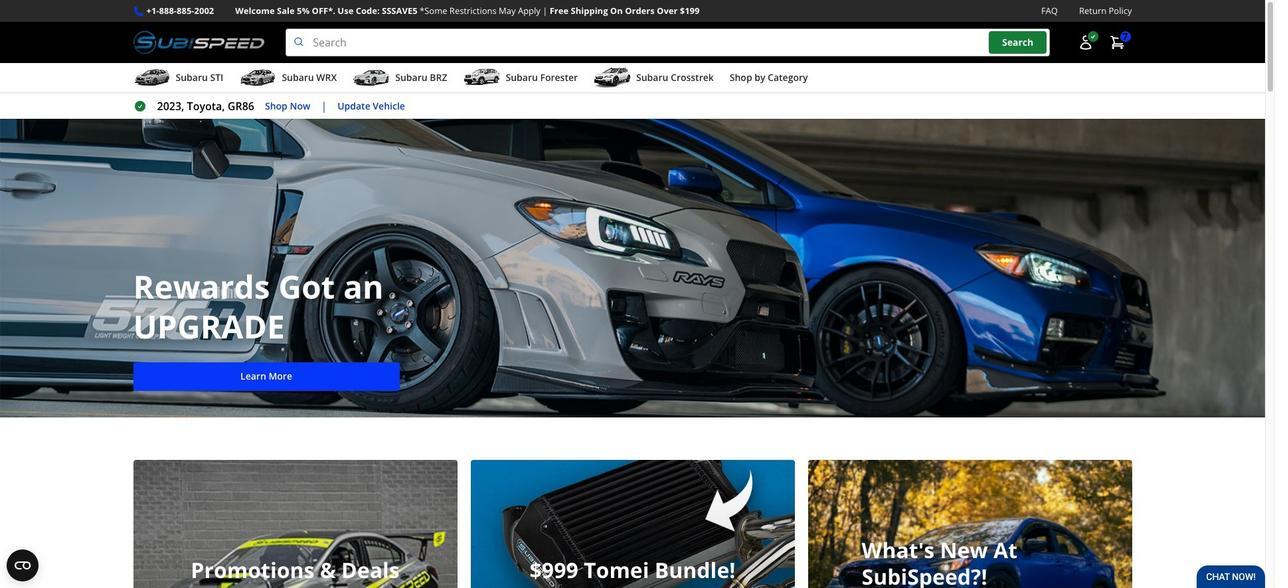 Task type: vqa. For each thing, say whether or not it's contained in the screenshot.
the "a subaru STI Thumbnail Image"
yes



Task type: describe. For each thing, give the bounding box(es) containing it.
rewards program image
[[0, 119, 1265, 418]]

deals image
[[133, 460, 457, 588]]

coilovers image
[[471, 460, 795, 588]]

a subaru sti thumbnail image image
[[133, 68, 170, 88]]

earn rewards image
[[808, 460, 1132, 588]]

a subaru wrx thumbnail image image
[[239, 68, 277, 88]]

button image
[[1078, 35, 1094, 51]]



Task type: locate. For each thing, give the bounding box(es) containing it.
subispeed logo image
[[133, 29, 265, 57]]

open widget image
[[7, 550, 39, 582]]

a subaru crosstrek thumbnail image image
[[594, 68, 631, 88]]

a subaru brz thumbnail image image
[[353, 68, 390, 88]]

a subaru forester thumbnail image image
[[463, 68, 500, 88]]

search input field
[[286, 29, 1050, 57]]



